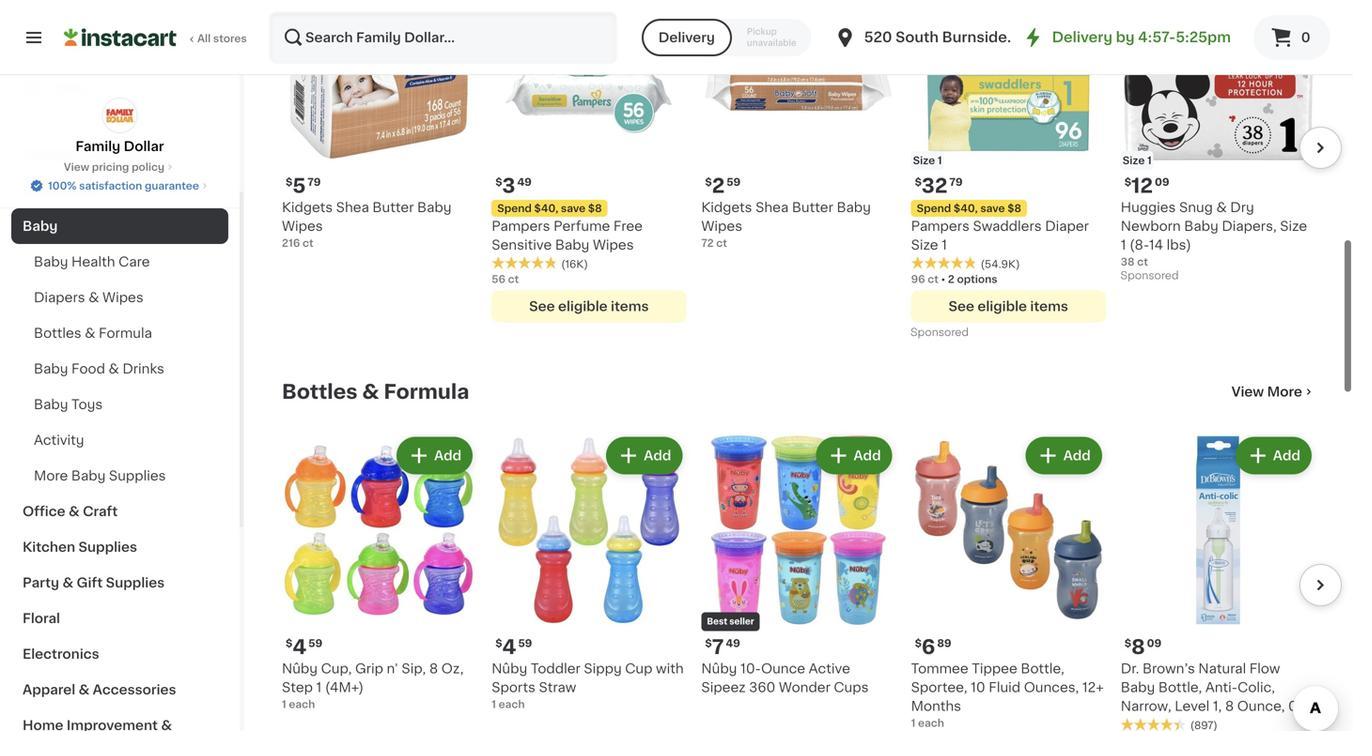 Task type: vqa. For each thing, say whether or not it's contained in the screenshot.


Task type: locate. For each thing, give the bounding box(es) containing it.
59
[[727, 177, 741, 187], [308, 639, 322, 649], [518, 639, 532, 649]]

1 horizontal spatial size 1
[[1123, 155, 1152, 166]]

520
[[864, 31, 892, 44]]

(4m+)
[[325, 682, 364, 695]]

2 kidgets from the left
[[701, 201, 752, 214]]

0 horizontal spatial view
[[64, 162, 89, 172]]

anti-
[[1205, 682, 1238, 695]]

(16k)
[[561, 259, 588, 270]]

0 vertical spatial supplies
[[109, 470, 166, 483]]

add button for n'
[[398, 439, 471, 473]]

0 horizontal spatial spend
[[497, 203, 532, 214]]

2 right •
[[948, 274, 954, 285]]

1 horizontal spatial see eligible items button
[[911, 291, 1106, 323]]

supplies
[[109, 470, 166, 483], [78, 541, 137, 554], [106, 577, 165, 590]]

& inside huggies snug & dry newborn baby diapers, size 1 (8-14 lbs) 38 ct
[[1216, 201, 1227, 214]]

supplies down craft
[[78, 541, 137, 554]]

activity link
[[11, 423, 228, 459]]

0 vertical spatial 0
[[1301, 31, 1310, 44]]

bottle, down brown's
[[1158, 682, 1202, 695]]

12
[[1131, 176, 1153, 196]]

0 horizontal spatial save
[[561, 203, 586, 214]]

0 horizontal spatial bottle,
[[1021, 663, 1064, 676]]

1 $8 from the left
[[588, 203, 602, 214]]

2 size 1 from the left
[[1123, 155, 1152, 166]]

0 horizontal spatial more
[[34, 470, 68, 483]]

instacart logo image
[[64, 26, 177, 49]]

shea for 5
[[336, 201, 369, 214]]

$ 7 49
[[705, 638, 740, 658]]

79 for 5
[[308, 177, 321, 187]]

2 up 72
[[712, 176, 725, 196]]

0 horizontal spatial see eligible items button
[[492, 291, 686, 323]]

1 horizontal spatial pampers
[[911, 220, 970, 233]]

1 horizontal spatial $40,
[[954, 203, 978, 214]]

ct right 72
[[716, 238, 727, 248]]

2 horizontal spatial each
[[918, 719, 944, 729]]

see eligible items down options
[[949, 300, 1068, 313]]

1 add from the left
[[434, 450, 462, 463]]

2 79 from the left
[[949, 177, 963, 187]]

pampers down $ 32 79
[[911, 220, 970, 233]]

1 horizontal spatial view
[[1231, 386, 1264, 399]]

79 for 32
[[949, 177, 963, 187]]

79 inside $ 32 79
[[949, 177, 963, 187]]

eligible down (16k)
[[558, 300, 608, 313]]

see eligible items button for 3
[[492, 291, 686, 323]]

1 vertical spatial 8
[[429, 663, 438, 676]]

59 up cup,
[[308, 639, 322, 649]]

size up 32
[[913, 155, 935, 166]]

nûby up sipeez
[[701, 663, 737, 676]]

2 save from the left
[[980, 203, 1005, 214]]

items down free
[[611, 300, 649, 313]]

cups
[[834, 682, 869, 695]]

size 1 up 12
[[1123, 155, 1152, 166]]

1 horizontal spatial 0
[[1301, 31, 1310, 44]]

2 shea from the left
[[756, 201, 789, 214]]

spend $40, save $8 for 3
[[497, 203, 602, 214]]

59 up toddler
[[518, 639, 532, 649]]

kidgets for 2
[[701, 201, 752, 214]]

see eligible items for 3
[[529, 300, 649, 313]]

supplies down kitchen supplies link
[[106, 577, 165, 590]]

0 horizontal spatial spend $40, save $8
[[497, 203, 602, 214]]

1 horizontal spatial each
[[499, 700, 525, 710]]

0 vertical spatial 8
[[1131, 638, 1145, 658]]

79 inside $ 5 79
[[308, 177, 321, 187]]

1 horizontal spatial 79
[[949, 177, 963, 187]]

colic,
[[1238, 682, 1275, 695]]

size up 12
[[1123, 155, 1145, 166]]

2 $40, from the left
[[954, 203, 978, 214]]

59 up kidgets shea butter baby wipes 72 ct
[[727, 177, 741, 187]]

0 vertical spatial 09
[[1155, 177, 1169, 187]]

size up 96
[[911, 239, 938, 252]]

1 horizontal spatial kidgets
[[701, 201, 752, 214]]

natural
[[1198, 663, 1246, 676]]

$ 4 59 for toddler
[[495, 638, 532, 658]]

0 horizontal spatial size 1
[[913, 155, 942, 166]]

96
[[911, 274, 925, 285]]

1 horizontal spatial see eligible items
[[949, 300, 1068, 313]]

diaper
[[1045, 220, 1089, 233]]

1 $ 4 59 from the left
[[286, 638, 322, 658]]

butter inside kidgets shea butter baby wipes 72 ct
[[792, 201, 833, 214]]

49 right 3
[[517, 177, 532, 187]]

1 inside nûby toddler sippy cup with sports straw 1 each
[[492, 700, 496, 710]]

items down diaper
[[1030, 300, 1068, 313]]

floral
[[23, 613, 60, 626]]

ct right 216
[[303, 238, 313, 248]]

spend $40, save $8 down $ 32 79
[[917, 203, 1021, 214]]

0 horizontal spatial butter
[[372, 201, 414, 214]]

0 vertical spatial bottles & formula link
[[11, 316, 228, 351]]

2 see from the left
[[949, 300, 974, 313]]

0 vertical spatial bottles & formula
[[34, 327, 152, 340]]

sponsored badge image down •
[[911, 328, 968, 339]]

4 up the step at the left bottom
[[293, 638, 307, 658]]

1 horizontal spatial butter
[[792, 201, 833, 214]]

0 horizontal spatial delivery
[[658, 31, 715, 44]]

$ inside $ 5 79
[[286, 177, 293, 187]]

pampers up sensitive
[[492, 220, 550, 233]]

each inside nûby cup, grip n' sip, 8 oz, step 1 (4m+) 1 each
[[289, 700, 315, 710]]

1 vertical spatial 0
[[1288, 701, 1297, 714]]

0 vertical spatial item carousel region
[[256, 0, 1342, 351]]

1 horizontal spatial see
[[949, 300, 974, 313]]

pampers inside pampers swaddlers diaper size 1
[[911, 220, 970, 233]]

1 vertical spatial bottles
[[282, 382, 358, 402]]

size 1 for spend $40, save $8
[[913, 155, 942, 166]]

1 right the step at the left bottom
[[316, 682, 322, 695]]

eligible down options
[[978, 300, 1027, 313]]

8 up dr.
[[1131, 638, 1145, 658]]

2 horizontal spatial 59
[[727, 177, 741, 187]]

1 see from the left
[[529, 300, 555, 313]]

1 inside pampers swaddlers diaper size 1
[[942, 239, 947, 252]]

see down 96 ct • 2 options
[[949, 300, 974, 313]]

09 for 12
[[1155, 177, 1169, 187]]

49 inside $ 3 49
[[517, 177, 532, 187]]

2 spend $40, save $8 from the left
[[917, 203, 1021, 214]]

baby inside pampers perfume free sensitive baby wipes
[[555, 239, 589, 252]]

sippy
[[584, 663, 622, 676]]

1 see eligible items from the left
[[529, 300, 649, 313]]

2 eligible from the left
[[978, 300, 1027, 313]]

spend down 32
[[917, 203, 951, 214]]

tommee
[[911, 663, 968, 676]]

step
[[282, 682, 313, 695]]

2 items from the left
[[1030, 300, 1068, 313]]

1 inside the tommee tippee bottle, sportee, 10 fluid ounces, 12+ months 1 each
[[911, 719, 915, 729]]

product group containing 6
[[911, 434, 1106, 732]]

1 horizontal spatial sponsored badge image
[[1121, 271, 1178, 282]]

more baby supplies
[[34, 470, 166, 483]]

nûby inside nûby toddler sippy cup with sports straw 1 each
[[492, 663, 527, 676]]

1 horizontal spatial nûby
[[492, 663, 527, 676]]

0 horizontal spatial pampers
[[492, 220, 550, 233]]

lists
[[53, 82, 85, 95]]

see eligible items down (16k)
[[529, 300, 649, 313]]

see eligible items button
[[492, 291, 686, 323], [911, 291, 1106, 323]]

seller
[[729, 618, 754, 627]]

$ 4 59 up cup,
[[286, 638, 322, 658]]

0 horizontal spatial bottles & formula
[[34, 327, 152, 340]]

size inside huggies snug & dry newborn baby diapers, size 1 (8-14 lbs) 38 ct
[[1280, 220, 1307, 233]]

1 horizontal spatial 59
[[518, 639, 532, 649]]

bottle, up ounces,
[[1021, 663, 1064, 676]]

size
[[913, 155, 935, 166], [1123, 155, 1145, 166], [1280, 220, 1307, 233], [911, 239, 938, 252]]

09 right 12
[[1155, 177, 1169, 187]]

1 horizontal spatial delivery
[[1052, 31, 1113, 44]]

0 vertical spatial view
[[64, 162, 89, 172]]

1 spend from the left
[[497, 203, 532, 214]]

delivery for delivery by 4:57-5:25pm
[[1052, 31, 1113, 44]]

1 nûby from the left
[[282, 663, 318, 676]]

nûby up sports
[[492, 663, 527, 676]]

wonder
[[779, 682, 830, 695]]

$ 2 59
[[705, 176, 741, 196]]

add
[[434, 450, 462, 463], [644, 450, 671, 463], [854, 450, 881, 463], [1063, 450, 1091, 463], [1273, 450, 1300, 463]]

$ 8 09
[[1125, 638, 1162, 658]]

0 horizontal spatial sponsored badge image
[[911, 328, 968, 339]]

brown's
[[1143, 663, 1195, 676]]

8 left oz,
[[429, 663, 438, 676]]

spend $40, save $8
[[497, 203, 602, 214], [917, 203, 1021, 214]]

ct right 38
[[1137, 257, 1148, 267]]

pampers perfume free sensitive baby wipes
[[492, 220, 643, 252]]

see down sensitive
[[529, 300, 555, 313]]

2 see eligible items from the left
[[949, 300, 1068, 313]]

add for cup
[[644, 450, 671, 463]]

delivery button
[[642, 19, 732, 56]]

09 inside $ 8 09
[[1147, 639, 1162, 649]]

2 pampers from the left
[[911, 220, 970, 233]]

4 up sports
[[502, 638, 516, 658]]

0 vertical spatial more
[[1267, 386, 1302, 399]]

office & craft link
[[11, 494, 228, 530]]

1 down the step at the left bottom
[[282, 700, 286, 710]]

baby inside kidgets shea butter baby wipes 216 ct
[[417, 201, 452, 214]]

tommee tippee bottle, sportee, 10 fluid ounces, 12+ months 1 each
[[911, 663, 1104, 729]]

1 pampers from the left
[[492, 220, 550, 233]]

product group
[[282, 0, 477, 251], [492, 0, 686, 323], [911, 0, 1106, 343], [1121, 0, 1315, 286], [282, 434, 477, 713], [492, 434, 686, 713], [701, 434, 896, 698], [911, 434, 1106, 732], [1121, 434, 1315, 732]]

10-
[[740, 663, 761, 676]]

1 horizontal spatial 4
[[502, 638, 516, 658]]

(8-
[[1130, 239, 1149, 252]]

1 horizontal spatial 2
[[948, 274, 954, 285]]

item carousel region containing 5
[[256, 0, 1342, 351]]

1 horizontal spatial 49
[[726, 639, 740, 649]]

see eligible items button for 32
[[911, 291, 1106, 323]]

0 vertical spatial 49
[[517, 177, 532, 187]]

1 shea from the left
[[336, 201, 369, 214]]

1 vertical spatial sponsored badge image
[[911, 328, 968, 339]]

1 horizontal spatial $8
[[1008, 203, 1021, 214]]

sensitive
[[492, 239, 552, 252]]

1 vertical spatial 2
[[948, 274, 954, 285]]

0 horizontal spatial 4
[[293, 638, 307, 658]]

size 1 up 32
[[913, 155, 942, 166]]

1 up $ 32 79
[[938, 155, 942, 166]]

bottles & formula link
[[11, 316, 228, 351], [282, 381, 469, 403]]

2 vertical spatial 8
[[1225, 701, 1234, 714]]

supplies up 'office & craft' link
[[109, 470, 166, 483]]

59 for shea
[[727, 177, 741, 187]]

kidgets down $ 5 79
[[282, 201, 333, 214]]

3
[[502, 176, 515, 196]]

2 see eligible items button from the left
[[911, 291, 1106, 323]]

2 add button from the left
[[608, 439, 681, 473]]

0 vertical spatial sponsored badge image
[[1121, 271, 1178, 282]]

2 4 from the left
[[502, 638, 516, 658]]

1 $40, from the left
[[534, 203, 558, 214]]

kidgets inside kidgets shea butter baby wipes 216 ct
[[282, 201, 333, 214]]

delivery for delivery
[[658, 31, 715, 44]]

dr.
[[1121, 663, 1139, 676]]

520 south burnside avenue button
[[834, 11, 1065, 64]]

2 nûby from the left
[[701, 663, 737, 676]]

1 up •
[[942, 239, 947, 252]]

butter inside kidgets shea butter baby wipes 216 ct
[[372, 201, 414, 214]]

more
[[1267, 386, 1302, 399], [34, 470, 68, 483]]

1 4 from the left
[[293, 638, 307, 658]]

pampers inside pampers perfume free sensitive baby wipes
[[492, 220, 550, 233]]

2 spend from the left
[[917, 203, 951, 214]]

2 $8 from the left
[[1008, 203, 1021, 214]]

bottle, inside the tommee tippee bottle, sportee, 10 fluid ounces, 12+ months 1 each
[[1021, 663, 1064, 676]]

1 79 from the left
[[308, 177, 321, 187]]

product group containing 5
[[282, 0, 477, 251]]

kidgets for 5
[[282, 201, 333, 214]]

1 horizontal spatial items
[[1030, 300, 1068, 313]]

delivery by 4:57-5:25pm link
[[1022, 26, 1231, 49]]

1 see eligible items button from the left
[[492, 291, 686, 323]]

79 right 5
[[308, 177, 321, 187]]

sponsored badge image
[[1121, 271, 1178, 282], [911, 328, 968, 339]]

0 horizontal spatial nûby
[[282, 663, 318, 676]]

49 for 3
[[517, 177, 532, 187]]

sponsored badge image down 38
[[1121, 271, 1178, 282]]

79 right 32
[[949, 177, 963, 187]]

1 add button from the left
[[398, 439, 471, 473]]

1 down the months
[[911, 719, 915, 729]]

2 add from the left
[[644, 450, 671, 463]]

56
[[492, 274, 505, 285]]

1 left (8-
[[1121, 239, 1126, 252]]

see eligible items
[[529, 300, 649, 313], [949, 300, 1068, 313]]

shea inside kidgets shea butter baby wipes 216 ct
[[336, 201, 369, 214]]

save
[[561, 203, 586, 214], [980, 203, 1005, 214]]

09 up brown's
[[1147, 639, 1162, 649]]

nûby for nûby toddler sippy cup with sports straw 1 each
[[492, 663, 527, 676]]

$8 up perfume
[[588, 203, 602, 214]]

1 kidgets from the left
[[282, 201, 333, 214]]

3 nûby from the left
[[492, 663, 527, 676]]

spend down $ 3 49
[[497, 203, 532, 214]]

1 horizontal spatial $ 4 59
[[495, 638, 532, 658]]

2 butter from the left
[[792, 201, 833, 214]]

3 add from the left
[[854, 450, 881, 463]]

spend
[[497, 203, 532, 214], [917, 203, 951, 214]]

guarantee
[[145, 181, 199, 191]]

wipes down free
[[593, 239, 634, 252]]

4 for nûby cup, grip n' sip, 8 oz, step 1 (4m+)
[[293, 638, 307, 658]]

each down the step at the left bottom
[[289, 700, 315, 710]]

each down sports
[[499, 700, 525, 710]]

0 horizontal spatial 49
[[517, 177, 532, 187]]

0 horizontal spatial 59
[[308, 639, 322, 649]]

4 add from the left
[[1063, 450, 1091, 463]]

ct
[[303, 238, 313, 248], [716, 238, 727, 248], [1137, 257, 1148, 267], [508, 274, 519, 285], [928, 274, 939, 285]]

1 save from the left
[[561, 203, 586, 214]]

nûby 10-ounce active sipeez 360 wonder cups
[[701, 663, 869, 695]]

free
[[613, 220, 643, 233]]

each down the months
[[918, 719, 944, 729]]

3 add button from the left
[[818, 439, 890, 473]]

49 right "7"
[[726, 639, 740, 649]]

holiday essentials link
[[11, 137, 228, 173]]

1 horizontal spatial spend $40, save $8
[[917, 203, 1021, 214]]

0 vertical spatial bottles
[[34, 327, 81, 340]]

1 vertical spatial view
[[1231, 386, 1264, 399]]

4 add button from the left
[[1028, 439, 1100, 473]]

1 items from the left
[[611, 300, 649, 313]]

0 vertical spatial 2
[[712, 176, 725, 196]]

all
[[197, 33, 211, 44]]

1 eligible from the left
[[558, 300, 608, 313]]

wipes up 72
[[701, 220, 742, 233]]

0 horizontal spatial each
[[289, 700, 315, 710]]

save for 32
[[980, 203, 1005, 214]]

$8 up the swaddlers
[[1008, 203, 1021, 214]]

kidgets down $ 2 59
[[701, 201, 752, 214]]

0 horizontal spatial see eligible items
[[529, 300, 649, 313]]

1 horizontal spatial shea
[[756, 201, 789, 214]]

1 down sports
[[492, 700, 496, 710]]

0 horizontal spatial kidgets
[[282, 201, 333, 214]]

save for 3
[[561, 203, 586, 214]]

$ 4 59 up sports
[[495, 638, 532, 658]]

2 vertical spatial supplies
[[106, 577, 165, 590]]

8 inside dr. brown's natural flow baby bottle, anti-colic, narrow, level 1, 8 ounce, 0 m+
[[1225, 701, 1234, 714]]

family dollar link
[[76, 98, 164, 156]]

wipes up 216
[[282, 220, 323, 233]]

size 1
[[913, 155, 942, 166], [1123, 155, 1152, 166]]

49 inside $ 7 49
[[726, 639, 740, 649]]

item carousel region
[[256, 0, 1342, 351], [256, 426, 1342, 732]]

0 vertical spatial formula
[[99, 327, 152, 340]]

view for view more
[[1231, 386, 1264, 399]]

nûby inside nûby cup, grip n' sip, 8 oz, step 1 (4m+) 1 each
[[282, 663, 318, 676]]

household
[[23, 184, 96, 197]]

0 horizontal spatial shea
[[336, 201, 369, 214]]

wipes down baby health care link
[[102, 291, 143, 304]]

$ inside $ 32 79
[[915, 177, 922, 187]]

options
[[957, 274, 997, 285]]

kidgets inside kidgets shea butter baby wipes 72 ct
[[701, 201, 752, 214]]

see eligible items button down (16k)
[[492, 291, 686, 323]]

save up the swaddlers
[[980, 203, 1005, 214]]

formula
[[99, 327, 152, 340], [384, 382, 469, 402]]

0 horizontal spatial eligible
[[558, 300, 608, 313]]

see eligible items button down options
[[911, 291, 1106, 323]]

$40, down $ 32 79
[[954, 203, 978, 214]]

0 horizontal spatial items
[[611, 300, 649, 313]]

1 horizontal spatial more
[[1267, 386, 1302, 399]]

cup
[[625, 663, 653, 676]]

1 horizontal spatial formula
[[384, 382, 469, 402]]

None search field
[[269, 11, 617, 64]]

8 right 1,
[[1225, 701, 1234, 714]]

dry
[[1230, 201, 1254, 214]]

0 horizontal spatial $40,
[[534, 203, 558, 214]]

72
[[701, 238, 714, 248]]

09 inside $ 12 09
[[1155, 177, 1169, 187]]

$ inside $ 2 59
[[705, 177, 712, 187]]

1 horizontal spatial spend
[[917, 203, 951, 214]]

0 button
[[1253, 15, 1330, 60]]

2 $ 4 59 from the left
[[495, 638, 532, 658]]

nûby up the step at the left bottom
[[282, 663, 318, 676]]

1 vertical spatial 09
[[1147, 639, 1162, 649]]

59 inside $ 2 59
[[727, 177, 741, 187]]

ounce,
[[1237, 701, 1285, 714]]

1 vertical spatial bottle,
[[1158, 682, 1202, 695]]

family dollar
[[76, 140, 164, 153]]

bottles & formula
[[34, 327, 152, 340], [282, 382, 469, 402]]

newborn
[[1121, 220, 1181, 233]]

1 vertical spatial item carousel region
[[256, 426, 1342, 732]]

1 horizontal spatial bottles & formula link
[[282, 381, 469, 403]]

0 horizontal spatial $8
[[588, 203, 602, 214]]

1 butter from the left
[[372, 201, 414, 214]]

1 item carousel region from the top
[[256, 0, 1342, 351]]

49
[[517, 177, 532, 187], [726, 639, 740, 649]]

1 horizontal spatial save
[[980, 203, 1005, 214]]

1 spend $40, save $8 from the left
[[497, 203, 602, 214]]

1 horizontal spatial eligible
[[978, 300, 1027, 313]]

view pricing policy
[[64, 162, 165, 172]]

0 vertical spatial bottle,
[[1021, 663, 1064, 676]]

more baby supplies link
[[11, 459, 228, 494]]

shea inside kidgets shea butter baby wipes 72 ct
[[756, 201, 789, 214]]

product group containing 32
[[911, 0, 1106, 343]]

09 for 8
[[1147, 639, 1162, 649]]

0 horizontal spatial 0
[[1288, 701, 1297, 714]]

nûby inside nûby 10-ounce active sipeez 360 wonder cups
[[701, 663, 737, 676]]

save up perfume
[[561, 203, 586, 214]]

delivery inside button
[[658, 31, 715, 44]]

size right diapers,
[[1280, 220, 1307, 233]]

see
[[529, 300, 555, 313], [949, 300, 974, 313]]

1 size 1 from the left
[[913, 155, 942, 166]]

1 vertical spatial 49
[[726, 639, 740, 649]]

essentials
[[78, 148, 147, 162]]

$40, for 3
[[534, 203, 558, 214]]

1 vertical spatial bottles & formula
[[282, 382, 469, 402]]

0 horizontal spatial 8
[[429, 663, 438, 676]]

party & gift supplies
[[23, 577, 165, 590]]

2 horizontal spatial nûby
[[701, 663, 737, 676]]

(54.9k)
[[981, 259, 1020, 270]]

2 horizontal spatial 8
[[1225, 701, 1234, 714]]

ct inside kidgets shea butter baby wipes 72 ct
[[716, 238, 727, 248]]

baby
[[417, 201, 452, 214], [837, 201, 871, 214], [1184, 220, 1218, 233], [23, 220, 58, 233], [555, 239, 589, 252], [34, 256, 68, 269], [34, 363, 68, 376], [34, 398, 68, 412], [71, 470, 106, 483], [1121, 682, 1155, 695]]

see eligible items for 32
[[949, 300, 1068, 313]]

stores
[[213, 33, 247, 44]]

$40, up pampers perfume free sensitive baby wipes
[[534, 203, 558, 214]]

1 horizontal spatial bottle,
[[1158, 682, 1202, 695]]

spend $40, save $8 up pampers perfume free sensitive baby wipes
[[497, 203, 602, 214]]

2 item carousel region from the top
[[256, 426, 1342, 732]]

0 horizontal spatial bottles & formula link
[[11, 316, 228, 351]]



Task type: describe. For each thing, give the bounding box(es) containing it.
wipes inside kidgets shea butter baby wipes 72 ct
[[701, 220, 742, 233]]

100% satisfaction guarantee
[[48, 181, 199, 191]]

add for n'
[[434, 450, 462, 463]]

huggies snug & dry newborn baby diapers, size 1 (8-14 lbs) 38 ct
[[1121, 201, 1307, 267]]

baby health care link
[[11, 244, 228, 280]]

100% satisfaction guarantee button
[[29, 175, 210, 194]]

care
[[118, 256, 150, 269]]

butter for 5
[[372, 201, 414, 214]]

(897)
[[1190, 721, 1218, 732]]

lbs)
[[1167, 239, 1191, 252]]

lists link
[[11, 70, 228, 107]]

5 add button from the left
[[1237, 439, 1310, 473]]

level
[[1175, 701, 1210, 714]]

49 for 7
[[726, 639, 740, 649]]

1 up $ 12 09
[[1147, 155, 1152, 166]]

dr. brown's natural flow baby bottle, anti-colic, narrow, level 1, 8 ounce, 0 m+
[[1121, 663, 1297, 732]]

drinks
[[122, 363, 164, 376]]

nûby cup, grip n' sip, 8 oz, step 1 (4m+) 1 each
[[282, 663, 464, 710]]

see for 32
[[949, 300, 974, 313]]

38
[[1121, 257, 1135, 267]]

1 horizontal spatial 8
[[1131, 638, 1145, 658]]

accessories
[[93, 684, 176, 697]]

add for sportee,
[[1063, 450, 1091, 463]]

product group containing 7
[[701, 434, 896, 698]]

baby inside kidgets shea butter baby wipes 72 ct
[[837, 201, 871, 214]]

baby food & drinks link
[[11, 351, 228, 387]]

$ 12 09
[[1125, 176, 1169, 196]]

$ inside $ 6 89
[[915, 639, 922, 649]]

items for 3
[[611, 300, 649, 313]]

perfume
[[554, 220, 610, 233]]

product group containing 3
[[492, 0, 686, 323]]

flow
[[1249, 663, 1280, 676]]

bottles & formula inside bottles & formula link
[[34, 327, 152, 340]]

add button for cup
[[608, 439, 681, 473]]

$ inside $ 3 49
[[495, 177, 502, 187]]

32
[[922, 176, 948, 196]]

size 1 for 12
[[1123, 155, 1152, 166]]

kitchen supplies
[[23, 541, 137, 554]]

electronics
[[23, 648, 99, 661]]

0 inside dr. brown's natural flow baby bottle, anti-colic, narrow, level 1, 8 ounce, 0 m+
[[1288, 701, 1297, 714]]

apparel & accessories link
[[11, 673, 228, 708]]

all stores
[[197, 33, 247, 44]]

ounce
[[761, 663, 805, 676]]

100%
[[48, 181, 77, 191]]

$ inside $ 12 09
[[1125, 177, 1131, 187]]

holiday
[[23, 148, 75, 162]]

straw
[[539, 682, 576, 695]]

520 south burnside avenue
[[864, 31, 1065, 44]]

1,
[[1213, 701, 1222, 714]]

nûby toddler sippy cup with sports straw 1 each
[[492, 663, 684, 710]]

sipeez
[[701, 682, 746, 695]]

1 vertical spatial more
[[34, 470, 68, 483]]

1 horizontal spatial bottles
[[282, 382, 358, 402]]

spend $40, save $8 for 32
[[917, 203, 1021, 214]]

office & craft
[[23, 506, 118, 519]]

size inside pampers swaddlers diaper size 1
[[911, 239, 938, 252]]

sportee,
[[911, 682, 967, 695]]

216
[[282, 238, 300, 248]]

floral link
[[11, 601, 228, 637]]

holiday essentials
[[23, 148, 147, 162]]

360
[[749, 682, 776, 695]]

$40, for 32
[[954, 203, 978, 214]]

baby toys
[[34, 398, 103, 412]]

4:57-
[[1138, 31, 1176, 44]]

sip,
[[402, 663, 426, 676]]

party
[[23, 577, 59, 590]]

baby inside dr. brown's natural flow baby bottle, anti-colic, narrow, level 1, 8 ounce, 0 m+
[[1121, 682, 1155, 695]]

best seller
[[707, 618, 754, 627]]

each inside the tommee tippee bottle, sportee, 10 fluid ounces, 12+ months 1 each
[[918, 719, 944, 729]]

tippee
[[972, 663, 1017, 676]]

Search field
[[271, 13, 615, 62]]

toys
[[71, 398, 103, 412]]

$ 6 89
[[915, 638, 951, 658]]

baby link
[[11, 209, 228, 244]]

diapers & wipes link
[[11, 280, 228, 316]]

kitchen
[[23, 541, 75, 554]]

ct right the 56
[[508, 274, 519, 285]]

96 ct • 2 options
[[911, 274, 997, 285]]

kitchen supplies link
[[11, 530, 228, 566]]

59 for toddler
[[518, 639, 532, 649]]

narrow,
[[1121, 701, 1171, 714]]

items for 32
[[1030, 300, 1068, 313]]

56 ct
[[492, 274, 519, 285]]

fluid
[[989, 682, 1021, 695]]

months
[[911, 701, 961, 714]]

0 horizontal spatial bottles
[[34, 327, 81, 340]]

$ inside $ 7 49
[[705, 639, 712, 649]]

7
[[712, 638, 724, 658]]

1 vertical spatial bottles & formula link
[[282, 381, 469, 403]]

2 inside product group
[[948, 274, 954, 285]]

spend for 32
[[917, 203, 951, 214]]

family dollar logo image
[[102, 98, 138, 133]]

•
[[941, 274, 945, 285]]

ct inside huggies snug & dry newborn baby diapers, size 1 (8-14 lbs) 38 ct
[[1137, 257, 1148, 267]]

59 for cup,
[[308, 639, 322, 649]]

1 inside huggies snug & dry newborn baby diapers, size 1 (8-14 lbs) 38 ct
[[1121, 239, 1126, 252]]

see for 3
[[529, 300, 555, 313]]

$8 for 32
[[1008, 203, 1021, 214]]

1 vertical spatial supplies
[[78, 541, 137, 554]]

add button for sportee,
[[1028, 439, 1100, 473]]

spend for 3
[[497, 203, 532, 214]]

butter for 2
[[792, 201, 833, 214]]

ct left •
[[928, 274, 939, 285]]

dollar
[[124, 140, 164, 153]]

pampers for 32
[[911, 220, 970, 233]]

swaddlers
[[973, 220, 1042, 233]]

eligible for 32
[[978, 300, 1027, 313]]

health
[[71, 256, 115, 269]]

5:25pm
[[1176, 31, 1231, 44]]

0 horizontal spatial formula
[[99, 327, 152, 340]]

1 horizontal spatial bottles & formula
[[282, 382, 469, 402]]

sports
[[492, 682, 535, 695]]

8 inside nûby cup, grip n' sip, 8 oz, step 1 (4m+) 1 each
[[429, 663, 438, 676]]

m+
[[1121, 719, 1141, 732]]

product group containing 8
[[1121, 434, 1315, 732]]

ct inside kidgets shea butter baby wipes 216 ct
[[303, 238, 313, 248]]

snug
[[1179, 201, 1213, 214]]

product group containing 12
[[1121, 0, 1315, 286]]

1 vertical spatial formula
[[384, 382, 469, 402]]

0 horizontal spatial 2
[[712, 176, 725, 196]]

party & gift supplies link
[[11, 566, 228, 601]]

service type group
[[642, 19, 811, 56]]

activity
[[34, 434, 84, 447]]

pampers for 3
[[492, 220, 550, 233]]

wipes inside kidgets shea butter baby wipes 216 ct
[[282, 220, 323, 233]]

diapers & wipes
[[34, 291, 143, 304]]

nûby for nûby cup, grip n' sip, 8 oz, step 1 (4m+) 1 each
[[282, 663, 318, 676]]

shea for 2
[[756, 201, 789, 214]]

each inside nûby toddler sippy cup with sports straw 1 each
[[499, 700, 525, 710]]

$ 5 79
[[286, 176, 321, 196]]

policy
[[132, 162, 165, 172]]

household link
[[11, 173, 228, 209]]

nûby for nûby 10-ounce active sipeez 360 wonder cups
[[701, 663, 737, 676]]

12+
[[1082, 682, 1104, 695]]

with
[[656, 663, 684, 676]]

5 add from the left
[[1273, 450, 1300, 463]]

huggies
[[1121, 201, 1176, 214]]

apparel
[[23, 684, 75, 697]]

view for view pricing policy
[[64, 162, 89, 172]]

pampers swaddlers diaper size 1
[[911, 220, 1089, 252]]

6
[[922, 638, 935, 658]]

$ inside $ 8 09
[[1125, 639, 1131, 649]]

baby inside huggies snug & dry newborn baby diapers, size 1 (8-14 lbs) 38 ct
[[1184, 220, 1218, 233]]

0 inside button
[[1301, 31, 1310, 44]]

satisfaction
[[79, 181, 142, 191]]

4 for nûby toddler sippy cup with sports straw
[[502, 638, 516, 658]]

$ 4 59 for cup,
[[286, 638, 322, 658]]

toddler
[[531, 663, 580, 676]]

wipes inside pampers perfume free sensitive baby wipes
[[593, 239, 634, 252]]

bottle, inside dr. brown's natural flow baby bottle, anti-colic, narrow, level 1, 8 ounce, 0 m+
[[1158, 682, 1202, 695]]

item carousel region containing 4
[[256, 426, 1342, 732]]

eligible for 3
[[558, 300, 608, 313]]

$ 32 79
[[915, 176, 963, 196]]

baby toys link
[[11, 387, 228, 423]]

pricing
[[92, 162, 129, 172]]

$8 for 3
[[588, 203, 602, 214]]

baby health care
[[34, 256, 150, 269]]



